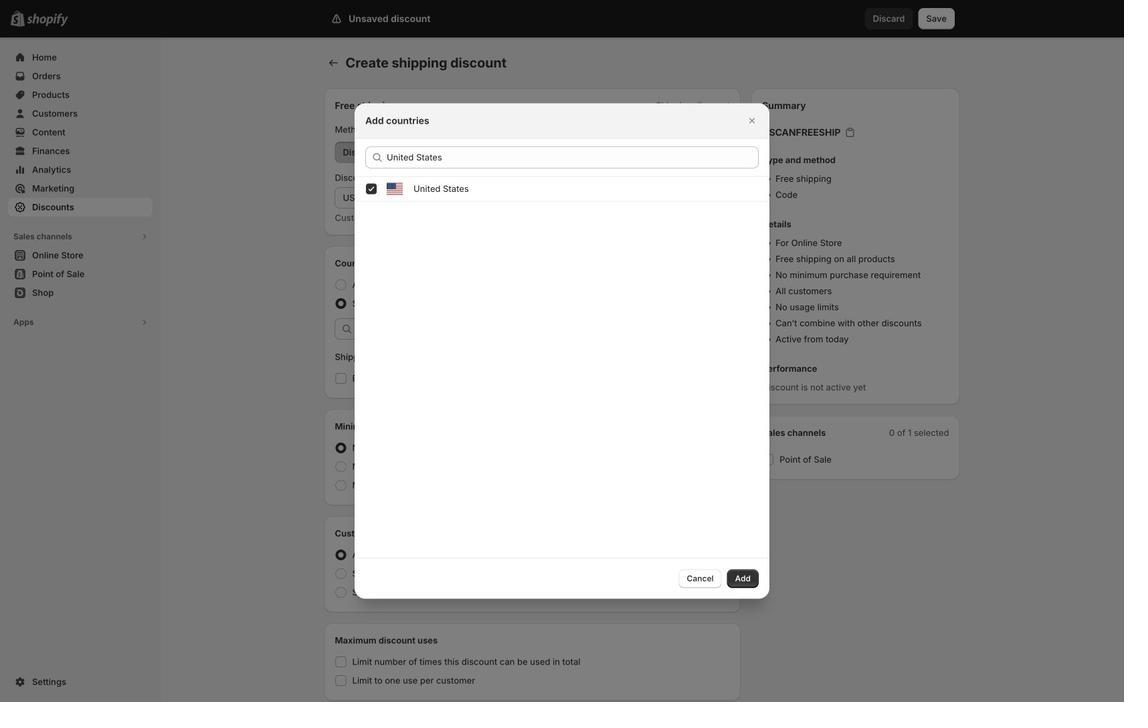 Task type: locate. For each thing, give the bounding box(es) containing it.
shopify image
[[27, 13, 68, 27]]

dialog
[[0, 103, 1125, 600]]

Search countries text field
[[387, 147, 759, 168]]



Task type: vqa. For each thing, say whether or not it's contained in the screenshot.
Shopify image
yes



